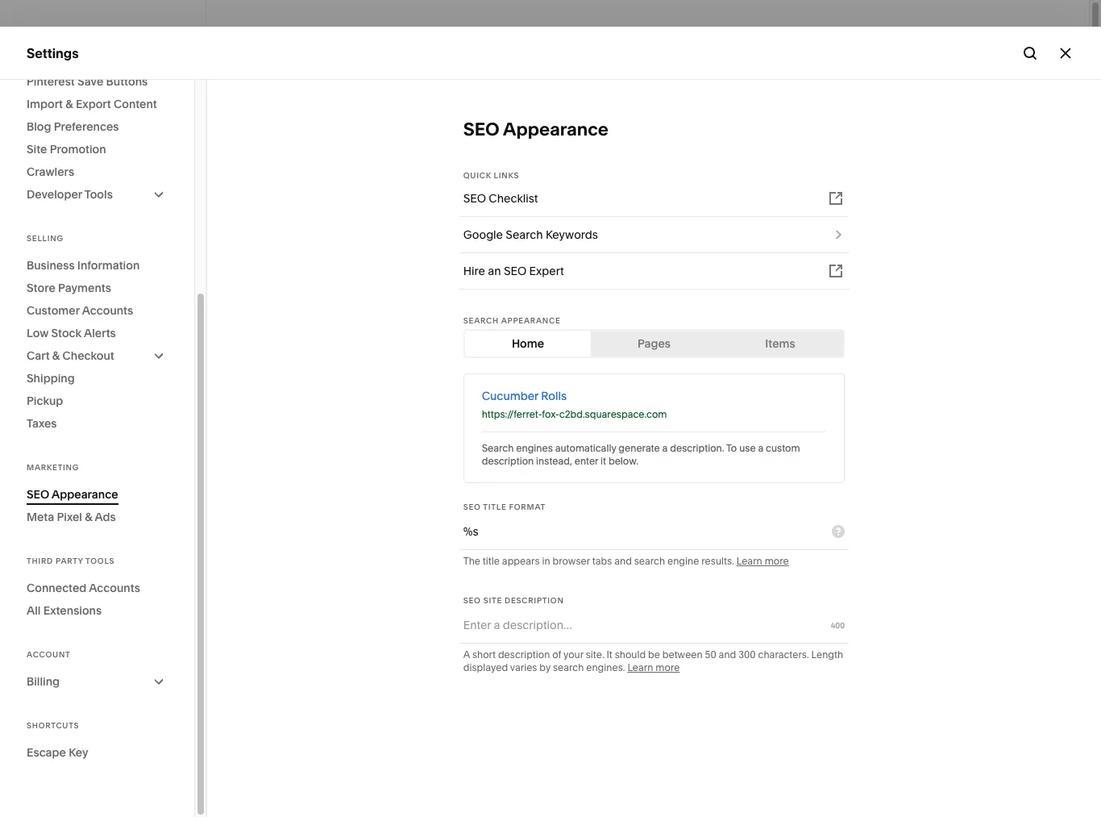 Task type: describe. For each thing, give the bounding box(es) containing it.
seo appearance link
[[27, 483, 168, 506]]

1 horizontal spatial search
[[635, 555, 666, 567]]

selling
[[847, 186, 887, 202]]

your for grow
[[882, 239, 909, 255]]

2 vertical spatial selling
[[35, 269, 72, 283]]

save
[[78, 74, 103, 89]]

search inside a short description of your site. it should be between 50 and 300 characters. length displayed varies by search engines.
[[553, 662, 584, 674]]

0 vertical spatial appearance
[[503, 119, 609, 140]]

cucumber
[[482, 389, 539, 403]]

between
[[663, 649, 703, 661]]

0 vertical spatial learn
[[737, 555, 763, 567]]

tools for selling tools
[[74, 269, 103, 283]]

1 settings from the top
[[27, 45, 79, 61]]

c2bd.squarespace.com
[[560, 408, 668, 420]]

automatically
[[556, 442, 617, 454]]

any
[[355, 788, 374, 802]]

a left skill
[[404, 592, 411, 608]]

a right on
[[528, 592, 535, 608]]

time,
[[259, 788, 285, 802]]

2 settings from the top
[[27, 636, 77, 652]]

analytics link
[[27, 353, 179, 372]]

business
[[929, 265, 983, 282]]

SEO Site Description text field
[[464, 616, 819, 634]]

pickup
[[27, 394, 63, 408]]

account
[[27, 650, 71, 659]]

seo site description
[[464, 596, 564, 605]]

business information store payments customer accounts low stock alerts
[[27, 258, 140, 340]]

for
[[190, 788, 208, 802]]

checkout.
[[614, 788, 666, 802]]

the title appears in browser tabs and search engine results. learn more
[[464, 555, 790, 567]]

asset library
[[27, 607, 107, 623]]

help filled icon image
[[833, 525, 846, 538]]

links
[[494, 171, 520, 180]]

orders
[[35, 186, 73, 201]]

12/8/2023.
[[711, 788, 767, 802]]

short
[[473, 649, 496, 661]]

low stock alerts link
[[27, 322, 168, 344]]

https://ferret-
[[482, 408, 542, 420]]

cart & checkout button
[[27, 344, 168, 367]]

it
[[601, 455, 607, 467]]

export
[[76, 97, 111, 111]]

expert
[[530, 264, 564, 278]]

0 horizontal spatial more
[[656, 662, 680, 674]]

and inside a short description of your site. it should be between 50 and 300 characters. length displayed varies by search engines.
[[719, 649, 737, 661]]

topic
[[538, 592, 569, 608]]

marketing link
[[27, 294, 179, 314]]

2 vertical spatial tools
[[86, 557, 115, 566]]

description inside a short description of your site. it should be between 50 and 300 characters. length displayed varies by search engines.
[[498, 649, 550, 661]]

a right the use
[[759, 442, 764, 454]]

1 vertical spatial learn
[[628, 662, 654, 674]]

hire
[[464, 264, 486, 278]]

of inside a short description of your site. it should be between 50 and 300 characters. length displayed varies by search engines.
[[553, 649, 562, 661]]

1 horizontal spatial acuity
[[772, 552, 811, 568]]

home
[[512, 336, 545, 351]]

0 vertical spatial acuity
[[27, 382, 66, 399]]

of inside create a guided series of lessons to teach a skill or educate on a topic
[[507, 574, 519, 591]]

selling link
[[27, 128, 179, 148]]

selling tools link
[[35, 262, 188, 290]]

a short description of your site. it should be between 50 and 300 characters. length displayed varies by search engines.
[[464, 649, 844, 674]]

create a guided series of lessons to teach a skill or educate on a topic
[[366, 574, 584, 608]]

appears
[[502, 555, 540, 567]]

acuity scheduling link
[[27, 382, 179, 401]]

to
[[727, 442, 738, 454]]

developer
[[27, 187, 82, 202]]

expires
[[669, 788, 709, 802]]

selling tools
[[35, 269, 103, 283]]

payments
[[58, 281, 111, 295]]

or
[[440, 592, 452, 608]]

promotion
[[50, 142, 106, 157]]

learn more link for the title appears in browser tabs and search engine results.
[[737, 555, 790, 567]]

billing
[[27, 674, 60, 689]]

business information link
[[27, 254, 168, 277]]

accounts inside business information store payments customer accounts low stock alerts
[[82, 303, 133, 318]]

50
[[706, 649, 717, 661]]

pinterest save buttons link
[[27, 70, 168, 93]]

take
[[288, 788, 310, 802]]

description.
[[671, 442, 725, 454]]

with
[[890, 186, 916, 202]]

invoicing
[[35, 241, 85, 256]]

custom
[[766, 442, 801, 454]]

party
[[56, 557, 83, 566]]

meta pixel & ads link
[[27, 506, 168, 528]]

developer tools link
[[27, 183, 168, 206]]

be
[[649, 649, 661, 661]]

customer accounts link
[[27, 299, 168, 322]]

buttons
[[106, 74, 148, 89]]

shipping pickup taxes
[[27, 371, 75, 431]]

quick
[[464, 171, 492, 180]]

google search keywords
[[464, 227, 599, 242]]

plan.
[[446, 788, 472, 802]]

code
[[498, 788, 525, 802]]

0 vertical spatial search
[[506, 227, 543, 242]]

pages button
[[592, 331, 718, 357]]

hire an seo expert
[[464, 264, 564, 278]]

tools for developer tools
[[84, 187, 113, 202]]

website
[[27, 100, 77, 116]]

asset library link
[[27, 606, 179, 626]]

taxes
[[27, 416, 57, 431]]

0 vertical spatial scheduling
[[69, 382, 138, 399]]



Task type: locate. For each thing, give the bounding box(es) containing it.
grow your audience
[[846, 239, 969, 255]]

& left ads
[[85, 510, 92, 524]]

pickup link
[[27, 390, 168, 412]]

1 horizontal spatial acuity scheduling
[[772, 552, 884, 568]]

alerts
[[84, 326, 116, 340]]

use
[[474, 788, 495, 802]]

site down series
[[484, 596, 503, 605]]

2 horizontal spatial &
[[85, 510, 92, 524]]

search for search appearance
[[464, 316, 499, 325]]

home button
[[465, 331, 592, 357]]

search for search engines automatically generate a description. to use a custom description instead, enter it below.
[[482, 442, 514, 454]]

1 vertical spatial acuity
[[772, 552, 811, 568]]

commerce
[[908, 168, 977, 184]]

0 vertical spatial more
[[765, 555, 790, 567]]

seo appearance up the links
[[464, 119, 609, 140]]

description down "engines"
[[482, 455, 534, 467]]

for a limited time, take 20% off any new website plan. use code w12ctake20 at checkout. expires 12/8/2023.
[[190, 788, 770, 802]]

1 vertical spatial more
[[656, 662, 680, 674]]

a up skill
[[410, 574, 418, 591]]

products
[[35, 159, 84, 173]]

lessons
[[522, 574, 568, 591]]

acuity scheduling inside "acuity scheduling" link
[[27, 382, 138, 399]]

appearance up "meta pixel & ads" link
[[52, 487, 118, 502]]

a right "for"
[[210, 788, 217, 802]]

learn more link for a short description of your site. it should be between 50 and 300 characters. length displayed varies by search engines.
[[628, 662, 680, 674]]

0 vertical spatial learn more link
[[737, 555, 790, 567]]

seo appearance up meta pixel & ads
[[27, 487, 118, 502]]

rolls
[[542, 389, 567, 403]]

website link
[[27, 99, 179, 119]]

0 horizontal spatial and
[[615, 555, 632, 567]]

grow
[[846, 239, 879, 255]]

your down unlimited
[[882, 239, 909, 255]]

1 vertical spatial tools
[[74, 269, 103, 283]]

of left site.
[[553, 649, 562, 661]]

0 vertical spatial search
[[635, 555, 666, 567]]

& inside pinterest save buttons import & export content blog preferences site promotion crawlers
[[66, 97, 73, 111]]

site inside pinterest save buttons import & export content blog preferences site promotion crawlers
[[27, 142, 47, 157]]

0 horizontal spatial seo appearance
[[27, 487, 118, 502]]

scheduling down analytics link
[[69, 382, 138, 399]]

cart & checkout
[[27, 349, 114, 363]]

help link
[[27, 664, 55, 682]]

marketing down taxes
[[27, 463, 79, 472]]

2 horizontal spatial to
[[1010, 168, 1022, 184]]

1 horizontal spatial and
[[719, 649, 737, 661]]

1 marketing from the top
[[27, 295, 89, 311]]

2 vertical spatial your
[[564, 649, 584, 661]]

0 vertical spatial tools
[[84, 187, 113, 202]]

& inside cart & checkout dropdown button
[[52, 349, 60, 363]]

title
[[483, 503, 507, 511]]

& left 'export'
[[66, 97, 73, 111]]

tools
[[84, 187, 113, 202], [74, 269, 103, 283], [86, 557, 115, 566]]

to
[[882, 168, 894, 184], [1010, 168, 1022, 184], [571, 574, 584, 591]]

cart & checkout link
[[27, 344, 168, 367]]

audience
[[912, 239, 969, 255]]

& right 'cart'
[[52, 349, 60, 363]]

more
[[765, 555, 790, 567], [656, 662, 680, 674]]

invoicing link
[[35, 235, 188, 262]]

browser
[[553, 555, 590, 567]]

site down blog
[[27, 142, 47, 157]]

seo up the "meta"
[[27, 487, 49, 502]]

1 vertical spatial search
[[464, 316, 499, 325]]

1 vertical spatial acuity scheduling
[[772, 552, 884, 568]]

1 horizontal spatial learn more link
[[737, 555, 790, 567]]

seo down quick
[[464, 191, 486, 206]]

by
[[540, 662, 551, 674]]

tab list containing home
[[465, 331, 844, 357]]

selling up business
[[27, 234, 64, 243]]

developer tools button
[[27, 183, 168, 206]]

sell
[[846, 212, 868, 228]]

search down the seo title format text box
[[635, 555, 666, 567]]

description inside search engines automatically generate a description. to use a custom description instead, enter it below.
[[482, 455, 534, 467]]

0 vertical spatial site
[[27, 142, 47, 157]]

1 horizontal spatial to
[[882, 168, 894, 184]]

2 marketing from the top
[[27, 463, 79, 472]]

scheduling down help filled icon
[[814, 552, 884, 568]]

0 vertical spatial acuity scheduling
[[27, 382, 138, 399]]

search inside search engines automatically generate a description. to use a custom description instead, enter it below.
[[482, 442, 514, 454]]

subscribe to a commerce plan to start selling with these benefits:
[[817, 168, 1022, 202]]

0 vertical spatial selling
[[27, 129, 68, 145]]

google
[[464, 227, 503, 242]]

0 horizontal spatial &
[[52, 349, 60, 363]]

0 vertical spatial accounts
[[82, 303, 133, 318]]

0 vertical spatial marketing
[[27, 295, 89, 311]]

to right plan
[[1010, 168, 1022, 184]]

engines
[[517, 442, 553, 454]]

selling inside 'link'
[[27, 129, 68, 145]]

1 vertical spatial settings
[[27, 636, 77, 652]]

business
[[27, 258, 75, 273]]

1 horizontal spatial seo appearance
[[464, 119, 609, 140]]

search right by
[[553, 662, 584, 674]]

search left "engines"
[[482, 442, 514, 454]]

0 vertical spatial seo appearance
[[464, 119, 609, 140]]

0 vertical spatial of
[[507, 574, 519, 591]]

learn more link down be
[[628, 662, 680, 674]]

search engines automatically generate a description. to use a custom description instead, enter it below.
[[482, 442, 801, 467]]

acuity right results.
[[772, 552, 811, 568]]

0 horizontal spatial acuity
[[27, 382, 66, 399]]

1 vertical spatial accounts
[[89, 581, 140, 595]]

0 horizontal spatial learn
[[628, 662, 654, 674]]

300
[[739, 649, 756, 661]]

tab list
[[465, 331, 844, 357]]

0 vertical spatial settings
[[27, 45, 79, 61]]

search down hire
[[464, 316, 499, 325]]

selling down website
[[27, 129, 68, 145]]

acuity down analytics
[[27, 382, 66, 399]]

scheduling
[[69, 382, 138, 399], [814, 552, 884, 568]]

analytics
[[27, 353, 83, 369]]

seo up quick
[[464, 119, 500, 140]]

learn right results.
[[737, 555, 763, 567]]

guided
[[421, 574, 464, 591]]

seo left title
[[464, 503, 481, 511]]

1 vertical spatial learn more link
[[628, 662, 680, 674]]

key
[[69, 745, 88, 760]]

customer
[[27, 303, 80, 318]]

ads
[[95, 510, 116, 524]]

description up varies
[[498, 649, 550, 661]]

1 vertical spatial scheduling
[[814, 552, 884, 568]]

2 vertical spatial search
[[482, 442, 514, 454]]

marketing up contacts
[[27, 295, 89, 311]]

1 vertical spatial description
[[498, 649, 550, 661]]

to up with
[[882, 168, 894, 184]]

1 horizontal spatial site
[[484, 596, 503, 605]]

accounts up contacts link
[[82, 303, 133, 318]]

1 vertical spatial of
[[553, 649, 562, 661]]

start
[[817, 186, 844, 202]]

2 vertical spatial appearance
[[52, 487, 118, 502]]

0 vertical spatial your
[[882, 239, 909, 255]]

billing button
[[27, 670, 168, 693]]

generate
[[619, 442, 660, 454]]

a right generate
[[663, 442, 668, 454]]

store payments link
[[27, 277, 168, 299]]

0 vertical spatial description
[[482, 455, 534, 467]]

to down browser
[[571, 574, 584, 591]]

your down grow your audience
[[899, 265, 926, 282]]

0 horizontal spatial to
[[571, 574, 584, 591]]

accounts inside connected accounts all extensions
[[89, 581, 140, 595]]

1 horizontal spatial &
[[66, 97, 73, 111]]

1 vertical spatial and
[[719, 649, 737, 661]]

1 horizontal spatial learn
[[737, 555, 763, 567]]

marketing
[[27, 295, 89, 311], [27, 463, 79, 472]]

learn down should
[[628, 662, 654, 674]]

shipping link
[[27, 367, 168, 390]]

SEO Title Format text field
[[464, 514, 833, 549]]

w12ctake20
[[528, 788, 599, 802]]

of up on
[[507, 574, 519, 591]]

edit site button
[[999, 27, 1064, 56]]

series
[[467, 574, 504, 591]]

2 vertical spatial &
[[85, 510, 92, 524]]

0 horizontal spatial scheduling
[[69, 382, 138, 399]]

seo title format
[[464, 503, 546, 511]]

escape key
[[27, 745, 88, 760]]

search
[[635, 555, 666, 567], [553, 662, 584, 674]]

1 vertical spatial your
[[899, 265, 926, 282]]

1 vertical spatial &
[[52, 349, 60, 363]]

meta pixel & ads
[[27, 510, 116, 524]]

1 vertical spatial marketing
[[27, 463, 79, 472]]

website
[[401, 788, 443, 802]]

varies
[[510, 662, 538, 674]]

your left site.
[[564, 649, 584, 661]]

1 horizontal spatial scheduling
[[814, 552, 884, 568]]

and
[[615, 555, 632, 567], [719, 649, 737, 661]]

an
[[488, 264, 501, 278]]

1 horizontal spatial of
[[553, 649, 562, 661]]

site
[[27, 142, 47, 157], [484, 596, 503, 605]]

1 vertical spatial search
[[553, 662, 584, 674]]

& inside "meta pixel & ads" link
[[85, 510, 92, 524]]

meta
[[27, 510, 54, 524]]

benefits:
[[956, 186, 1008, 202]]

a up with
[[897, 168, 905, 184]]

plan
[[980, 168, 1006, 184]]

and right 50
[[719, 649, 737, 661]]

20%
[[313, 788, 336, 802]]

results.
[[702, 555, 735, 567]]

a
[[464, 649, 470, 661]]

seo down series
[[464, 596, 481, 605]]

1 vertical spatial selling
[[27, 234, 64, 243]]

more right results.
[[765, 555, 790, 567]]

a inside the 'subscribe to a commerce plan to start selling with these benefits:'
[[897, 168, 905, 184]]

more down be
[[656, 662, 680, 674]]

seo appearance
[[464, 119, 609, 140], [27, 487, 118, 502]]

1 vertical spatial seo appearance
[[27, 487, 118, 502]]

0 horizontal spatial learn more link
[[628, 662, 680, 674]]

0 horizontal spatial acuity scheduling
[[27, 382, 138, 399]]

orders link
[[35, 180, 188, 207]]

keywords
[[546, 227, 599, 242]]

products
[[932, 212, 987, 228]]

checklist
[[489, 191, 538, 206]]

0 horizontal spatial site
[[27, 142, 47, 157]]

should
[[615, 649, 646, 661]]

selling down invoicing on the top
[[35, 269, 72, 283]]

0 vertical spatial &
[[66, 97, 73, 111]]

0 horizontal spatial search
[[553, 662, 584, 674]]

seo checklist link
[[446, 180, 863, 217]]

0 horizontal spatial of
[[507, 574, 519, 591]]

these
[[919, 186, 953, 202]]

in
[[542, 555, 551, 567]]

accounts
[[82, 303, 133, 318], [89, 581, 140, 595]]

escape key link
[[27, 741, 168, 764]]

import & export content link
[[27, 93, 168, 115]]

acuity
[[27, 382, 66, 399], [772, 552, 811, 568]]

new
[[376, 788, 399, 802]]

1 vertical spatial appearance
[[501, 316, 561, 325]]

to inside create a guided series of lessons to teach a skill or educate on a topic
[[571, 574, 584, 591]]

engine
[[668, 555, 700, 567]]

0 vertical spatial and
[[615, 555, 632, 567]]

tools inside dropdown button
[[84, 187, 113, 202]]

settings up pinterest
[[27, 45, 79, 61]]

appearance up home 'button'
[[501, 316, 561, 325]]

accounts up all extensions link
[[89, 581, 140, 595]]

site
[[1033, 35, 1055, 47]]

and right tabs
[[615, 555, 632, 567]]

enter
[[575, 455, 599, 467]]

your inside a short description of your site. it should be between 50 and 300 characters. length displayed varies by search engines.
[[564, 649, 584, 661]]

1 vertical spatial site
[[484, 596, 503, 605]]

appearance up the links
[[503, 119, 609, 140]]

your for manage
[[899, 265, 926, 282]]

seo right an
[[504, 264, 527, 278]]

search up hire an seo expert
[[506, 227, 543, 242]]

engines.
[[587, 662, 626, 674]]

1 horizontal spatial more
[[765, 555, 790, 567]]

settings down asset
[[27, 636, 77, 652]]

learn more link right results.
[[737, 555, 790, 567]]

import
[[27, 97, 63, 111]]

on
[[509, 592, 525, 608]]

unlimited
[[871, 212, 929, 228]]

site.
[[586, 649, 605, 661]]



Task type: vqa. For each thing, say whether or not it's contained in the screenshot.
the a within Subscription Choose a subscription plan.
no



